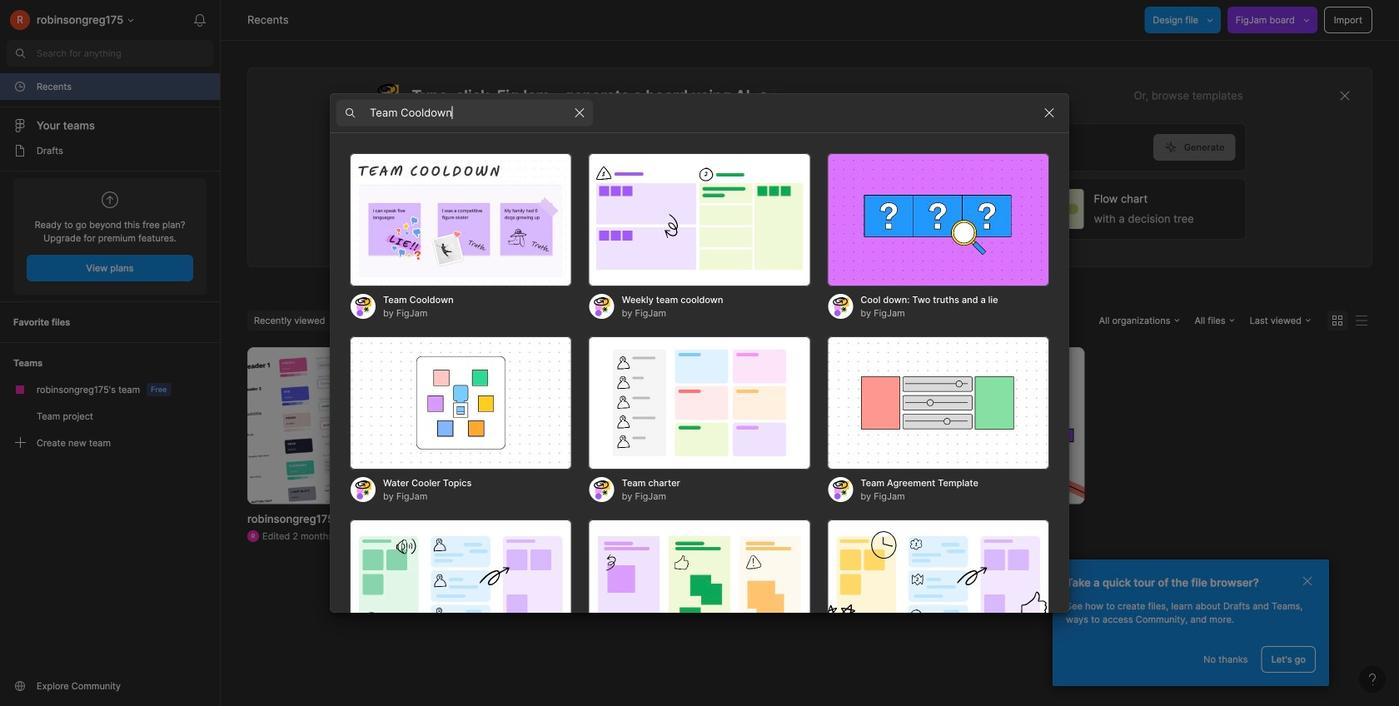 Task type: describe. For each thing, give the bounding box(es) containing it.
search 32 image
[[7, 40, 33, 67]]

cool down: two truths and a lie image
[[828, 153, 1050, 287]]

team meeting agenda image
[[828, 520, 1050, 653]]

community 16 image
[[13, 680, 27, 693]]

team charter image
[[589, 337, 811, 470]]

3 file thumbnail image from the left
[[824, 347, 1085, 504]]

team stand up image
[[589, 520, 811, 653]]

team weekly image
[[350, 520, 572, 653]]

Search for anything text field
[[37, 47, 213, 60]]



Task type: vqa. For each thing, say whether or not it's contained in the screenshot.
search 32 'image'
yes



Task type: locate. For each thing, give the bounding box(es) containing it.
0 horizontal spatial file thumbnail image
[[247, 347, 509, 504]]

1 horizontal spatial file thumbnail image
[[536, 347, 797, 504]]

2 horizontal spatial file thumbnail image
[[824, 347, 1085, 504]]

team agreement template image
[[828, 337, 1050, 470]]

weekly team cooldown image
[[589, 153, 811, 287]]

team cooldown image
[[350, 153, 572, 287]]

Search templates text field
[[370, 103, 567, 123]]

2 file thumbnail image from the left
[[536, 347, 797, 504]]

water cooler topics image
[[350, 337, 572, 470]]

Ex: A weekly team meeting, starting with an ice breaker field
[[374, 124, 1154, 171]]

bell 32 image
[[187, 7, 213, 33]]

page 16 image
[[13, 144, 27, 157]]

dialog
[[330, 93, 1070, 707]]

recent 16 image
[[13, 80, 27, 93]]

file thumbnail image
[[247, 347, 509, 504], [536, 347, 797, 504], [824, 347, 1085, 504]]

1 file thumbnail image from the left
[[247, 347, 509, 504]]



